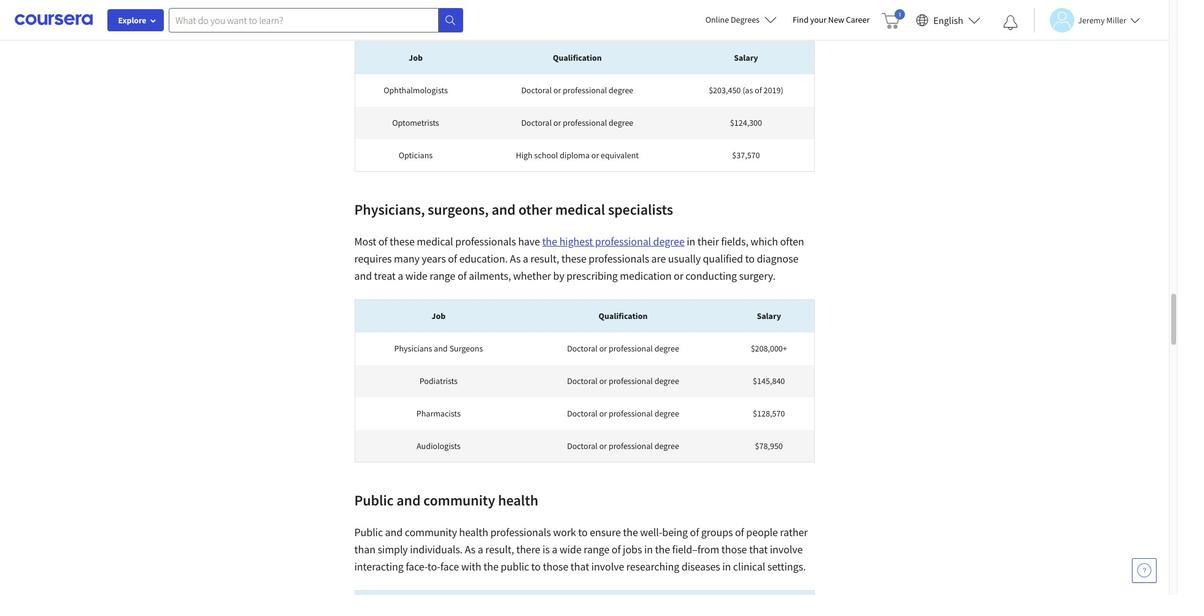 Task type: describe. For each thing, give the bounding box(es) containing it.
rather
[[781, 526, 808, 540]]

community for public and community health
[[424, 491, 495, 510]]

professionals inside in their fields, which often requires many years of education. as a result, these professionals are usually qualified to diagnose and treat a wide range of ailments, whether by prescribing medication or conducting surgery.
[[589, 252, 650, 266]]

whether
[[513, 269, 551, 283]]

0 horizontal spatial involve
[[592, 560, 625, 574]]

the right have
[[543, 235, 558, 249]]

in inside in their fields, which often requires many years of education. as a result, these professionals are usually qualified to diagnose and treat a wide range of ailments, whether by prescribing medication or conducting surgery.
[[687, 235, 696, 249]]

degree for $145,840
[[655, 376, 680, 387]]

1 vertical spatial in
[[645, 543, 653, 557]]

as inside in their fields, which often requires many years of education. as a result, these professionals are usually qualified to diagnose and treat a wide range of ailments, whether by prescribing medication or conducting surgery.
[[510, 252, 521, 266]]

which
[[751, 235, 778, 249]]

often
[[781, 235, 805, 249]]

2 vertical spatial to
[[532, 560, 541, 574]]

and for public and community health
[[397, 491, 421, 510]]

ophthalmologists
[[384, 85, 448, 96]]

treat
[[374, 269, 396, 283]]

most
[[355, 235, 376, 249]]

prescribing
[[567, 269, 618, 283]]

$145,840
[[753, 376, 785, 387]]

diagnose
[[757, 252, 799, 266]]

the up jobs
[[623, 526, 638, 540]]

the right with
[[484, 560, 499, 574]]

face
[[441, 560, 459, 574]]

of right most
[[379, 235, 388, 249]]

job for physicians and surgeons
[[432, 311, 446, 322]]

miller
[[1107, 14, 1127, 25]]

doctoral or professional degree for $208,000+
[[567, 343, 680, 354]]

professional for $124,300
[[563, 117, 607, 128]]

or for optometrists
[[554, 117, 561, 128]]

$37,570
[[733, 150, 760, 161]]

usually
[[669, 252, 701, 266]]

your
[[811, 14, 827, 25]]

being
[[663, 526, 688, 540]]

$208,000+
[[751, 343, 788, 354]]

professional for $128,570
[[609, 408, 653, 419]]

audiologists
[[417, 441, 461, 452]]

english
[[934, 14, 964, 26]]

individuals.
[[410, 543, 463, 557]]

0 horizontal spatial that
[[571, 560, 590, 574]]

of up field–from
[[690, 526, 700, 540]]

online degrees button
[[696, 6, 787, 33]]

conducting
[[686, 269, 737, 283]]

1 vertical spatial to
[[579, 526, 588, 540]]

well-
[[641, 526, 663, 540]]

doctoral or professional degree for $203,450  (as of 2019)
[[522, 85, 634, 96]]

$78,950
[[756, 441, 783, 452]]

or for ophthalmologists
[[554, 85, 561, 96]]

surgeons,
[[428, 200, 489, 219]]

interacting
[[355, 560, 404, 574]]

career
[[847, 14, 870, 25]]

2 horizontal spatial in
[[723, 560, 731, 574]]

wide inside public and community health professionals work to ensure the well-being of groups of people rather than simply individuals. as a result, there is a wide range of jobs in the field–from those that involve interacting face-to-face with the public to those that involve researching diseases in clinical settings.
[[560, 543, 582, 557]]

salary for $203,450  (as of 2019)
[[734, 52, 759, 63]]

highest
[[560, 235, 593, 249]]

a right is
[[552, 543, 558, 557]]

field–from
[[673, 543, 720, 557]]

work
[[553, 526, 576, 540]]

or inside in their fields, which often requires many years of education. as a result, these professionals are usually qualified to diagnose and treat a wide range of ailments, whether by prescribing medication or conducting surgery.
[[674, 269, 684, 283]]

settings.
[[768, 560, 806, 574]]

qualification for diploma
[[553, 52, 602, 63]]

surgeons
[[450, 343, 483, 354]]

professional for $78,950
[[609, 441, 653, 452]]

degrees
[[731, 14, 760, 25]]

most of these medical professionals have the highest professional degree
[[355, 235, 685, 249]]

salary for $208,000+
[[757, 311, 782, 322]]

doctoral for audiologists
[[567, 441, 598, 452]]

(as
[[743, 85, 754, 96]]

diploma
[[560, 150, 590, 161]]

1 vertical spatial medical
[[417, 235, 453, 249]]

are
[[652, 252, 666, 266]]

$203,450
[[709, 85, 741, 96]]

of left jobs
[[612, 543, 621, 557]]

diseases
[[682, 560, 721, 574]]

$124,300
[[730, 117, 763, 128]]

professionals for have
[[456, 235, 516, 249]]

is
[[543, 543, 550, 557]]

english button
[[912, 0, 986, 40]]

researching
[[627, 560, 680, 574]]

doctoral or professional degree for $145,840
[[567, 376, 680, 387]]

in their fields, which often requires many years of education. as a result, these professionals are usually qualified to diagnose and treat a wide range of ailments, whether by prescribing medication or conducting surgery.
[[355, 235, 805, 283]]

a right treat in the left of the page
[[398, 269, 404, 283]]

the highest professional degree link
[[543, 235, 685, 249]]

or for pharmacists
[[600, 408, 607, 419]]

qualification for professional
[[599, 311, 648, 322]]

explore button
[[107, 9, 164, 31]]

medication
[[620, 269, 672, 283]]

with
[[461, 560, 482, 574]]

physicians
[[394, 343, 432, 354]]

and for physicians and surgeons
[[434, 343, 448, 354]]

of right (as
[[755, 85, 762, 96]]

wide inside in their fields, which often requires many years of education. as a result, these professionals are usually qualified to diagnose and treat a wide range of ailments, whether by prescribing medication or conducting surgery.
[[406, 269, 428, 283]]

surgery.
[[740, 269, 776, 283]]

shopping cart: 1 item image
[[882, 9, 906, 29]]

years
[[422, 252, 446, 266]]

professional for $208,000+
[[609, 343, 653, 354]]

degree for $124,300
[[609, 117, 634, 128]]

there
[[517, 543, 541, 557]]

to inside in their fields, which often requires many years of education. as a result, these professionals are usually qualified to diagnose and treat a wide range of ailments, whether by prescribing medication or conducting surgery.
[[746, 252, 755, 266]]

$128,570
[[753, 408, 785, 419]]

as inside public and community health professionals work to ensure the well-being of groups of people rather than simply individuals. as a result, there is a wide range of jobs in the field–from those that involve interacting face-to-face with the public to those that involve researching diseases in clinical settings.
[[465, 543, 476, 557]]

1 horizontal spatial medical
[[556, 200, 605, 219]]



Task type: locate. For each thing, give the bounding box(es) containing it.
ailments,
[[469, 269, 511, 283]]

1 vertical spatial those
[[543, 560, 569, 574]]

the
[[543, 235, 558, 249], [623, 526, 638, 540], [655, 543, 670, 557], [484, 560, 499, 574]]

in left 'their'
[[687, 235, 696, 249]]

public inside public and community health professionals work to ensure the well-being of groups of people rather than simply individuals. as a result, there is a wide range of jobs in the field–from those that involve interacting face-to-face with the public to those that involve researching diseases in clinical settings.
[[355, 526, 383, 540]]

range inside public and community health professionals work to ensure the well-being of groups of people rather than simply individuals. as a result, there is a wide range of jobs in the field–from those that involve interacting face-to-face with the public to those that involve researching diseases in clinical settings.
[[584, 543, 610, 557]]

other
[[519, 200, 553, 219]]

specialists
[[608, 200, 674, 219]]

public for public and community health
[[355, 491, 394, 510]]

1 vertical spatial as
[[465, 543, 476, 557]]

0 vertical spatial job
[[409, 52, 423, 63]]

0 horizontal spatial in
[[645, 543, 653, 557]]

and
[[492, 200, 516, 219], [355, 269, 372, 283], [434, 343, 448, 354], [397, 491, 421, 510], [385, 526, 403, 540]]

0 vertical spatial range
[[430, 269, 456, 283]]

result, inside public and community health professionals work to ensure the well-being of groups of people rather than simply individuals. as a result, there is a wide range of jobs in the field–from those that involve interacting face-to-face with the public to those that involve researching diseases in clinical settings.
[[486, 543, 514, 557]]

1 horizontal spatial job
[[432, 311, 446, 322]]

a down have
[[523, 252, 529, 266]]

high school diploma or equivalent
[[516, 150, 639, 161]]

2 vertical spatial professionals
[[491, 526, 551, 540]]

find your new career
[[793, 14, 870, 25]]

health up there
[[498, 491, 539, 510]]

job for ophthalmologists
[[409, 52, 423, 63]]

that down work
[[571, 560, 590, 574]]

fields,
[[722, 235, 749, 249]]

public and community health professionals work to ensure the well-being of groups of people rather than simply individuals. as a result, there is a wide range of jobs in the field–from those that involve interacting face-to-face with the public to those that involve researching diseases in clinical settings.
[[355, 526, 808, 574]]

1 vertical spatial wide
[[560, 543, 582, 557]]

podiatrists
[[420, 376, 458, 387]]

than
[[355, 543, 376, 557]]

health up with
[[459, 526, 489, 540]]

by
[[554, 269, 565, 283]]

professionals inside public and community health professionals work to ensure the well-being of groups of people rather than simply individuals. as a result, there is a wide range of jobs in the field–from those that involve interacting face-to-face with the public to those that involve researching diseases in clinical settings.
[[491, 526, 551, 540]]

result,
[[531, 252, 560, 266], [486, 543, 514, 557]]

the up "researching"
[[655, 543, 670, 557]]

1 horizontal spatial these
[[562, 252, 587, 266]]

online degrees
[[706, 14, 760, 25]]

0 horizontal spatial range
[[430, 269, 456, 283]]

1 public from the top
[[355, 491, 394, 510]]

these up 'many'
[[390, 235, 415, 249]]

ensure
[[590, 526, 621, 540]]

1 horizontal spatial those
[[722, 543, 747, 557]]

doctoral or professional degree for $124,300
[[522, 117, 634, 128]]

clinical
[[734, 560, 766, 574]]

professional
[[563, 85, 607, 96], [563, 117, 607, 128], [595, 235, 651, 249], [609, 343, 653, 354], [609, 376, 653, 387], [609, 408, 653, 419], [609, 441, 653, 452]]

and inside public and community health professionals work to ensure the well-being of groups of people rather than simply individuals. as a result, there is a wide range of jobs in the field–from those that involve interacting face-to-face with the public to those that involve researching diseases in clinical settings.
[[385, 526, 403, 540]]

their
[[698, 235, 719, 249]]

0 horizontal spatial those
[[543, 560, 569, 574]]

physicians, surgeons, and other medical specialists
[[355, 200, 674, 219]]

physicians and surgeons
[[394, 343, 483, 354]]

explore
[[118, 15, 146, 26]]

0 horizontal spatial wide
[[406, 269, 428, 283]]

that down people
[[750, 543, 768, 557]]

0 horizontal spatial as
[[465, 543, 476, 557]]

these
[[390, 235, 415, 249], [562, 252, 587, 266]]

requires
[[355, 252, 392, 266]]

a up with
[[478, 543, 484, 557]]

community inside public and community health professionals work to ensure the well-being of groups of people rather than simply individuals. as a result, there is a wide range of jobs in the field–from those that involve interacting face-to-face with the public to those that involve researching diseases in clinical settings.
[[405, 526, 457, 540]]

range inside in their fields, which often requires many years of education. as a result, these professionals are usually qualified to diagnose and treat a wide range of ailments, whether by prescribing medication or conducting surgery.
[[430, 269, 456, 283]]

doctoral or professional degree for $128,570
[[567, 408, 680, 419]]

0 vertical spatial public
[[355, 491, 394, 510]]

salary
[[734, 52, 759, 63], [757, 311, 782, 322]]

of right the years in the top left of the page
[[448, 252, 457, 266]]

qualified
[[703, 252, 744, 266]]

professionals up education.
[[456, 235, 516, 249]]

1 horizontal spatial health
[[498, 491, 539, 510]]

high
[[516, 150, 533, 161]]

public
[[501, 560, 529, 574]]

0 vertical spatial involve
[[770, 543, 803, 557]]

0 horizontal spatial health
[[459, 526, 489, 540]]

have
[[518, 235, 540, 249]]

0 vertical spatial professionals
[[456, 235, 516, 249]]

0 vertical spatial to
[[746, 252, 755, 266]]

0 vertical spatial in
[[687, 235, 696, 249]]

salary up '$203,450  (as of 2019)'
[[734, 52, 759, 63]]

health for public and community health
[[498, 491, 539, 510]]

face-
[[406, 560, 428, 574]]

opticians
[[399, 150, 433, 161]]

0 vertical spatial result,
[[531, 252, 560, 266]]

professionals for work
[[491, 526, 551, 540]]

degree for $208,000+
[[655, 343, 680, 354]]

public for public and community health professionals work to ensure the well-being of groups of people rather than simply individuals. as a result, there is a wide range of jobs in the field–from those that involve interacting face-to-face with the public to those that involve researching diseases in clinical settings.
[[355, 526, 383, 540]]

to
[[746, 252, 755, 266], [579, 526, 588, 540], [532, 560, 541, 574]]

health inside public and community health professionals work to ensure the well-being of groups of people rather than simply individuals. as a result, there is a wide range of jobs in the field–from those that involve interacting face-to-face with the public to those that involve researching diseases in clinical settings.
[[459, 526, 489, 540]]

range
[[430, 269, 456, 283], [584, 543, 610, 557]]

or for podiatrists
[[600, 376, 607, 387]]

jeremy miller button
[[1035, 8, 1141, 32]]

pharmacists
[[417, 408, 461, 419]]

jeremy miller
[[1079, 14, 1127, 25]]

degree for $128,570
[[655, 408, 680, 419]]

involve
[[770, 543, 803, 557], [592, 560, 625, 574]]

1 horizontal spatial in
[[687, 235, 696, 249]]

to up surgery.
[[746, 252, 755, 266]]

equivalent
[[601, 150, 639, 161]]

doctoral for podiatrists
[[567, 376, 598, 387]]

0 horizontal spatial result,
[[486, 543, 514, 557]]

that
[[750, 543, 768, 557], [571, 560, 590, 574]]

0 vertical spatial that
[[750, 543, 768, 557]]

wide down work
[[560, 543, 582, 557]]

in left clinical
[[723, 560, 731, 574]]

professional for $203,450  (as of 2019)
[[563, 85, 607, 96]]

as down most of these medical professionals have the highest professional degree
[[510, 252, 521, 266]]

professionals up there
[[491, 526, 551, 540]]

online
[[706, 14, 730, 25]]

1 vertical spatial qualification
[[599, 311, 648, 322]]

to right work
[[579, 526, 588, 540]]

public
[[355, 491, 394, 510], [355, 526, 383, 540]]

degree for $78,950
[[655, 441, 680, 452]]

to down there
[[532, 560, 541, 574]]

those up clinical
[[722, 543, 747, 557]]

groups
[[702, 526, 733, 540]]

professional for $145,840
[[609, 376, 653, 387]]

0 horizontal spatial these
[[390, 235, 415, 249]]

1 horizontal spatial to
[[579, 526, 588, 540]]

medical up the years in the top left of the page
[[417, 235, 453, 249]]

find your new career link
[[787, 12, 876, 28]]

1 vertical spatial community
[[405, 526, 457, 540]]

doctoral for ophthalmologists
[[522, 85, 552, 96]]

simply
[[378, 543, 408, 557]]

those down is
[[543, 560, 569, 574]]

job up ophthalmologists
[[409, 52, 423, 63]]

professionals
[[456, 235, 516, 249], [589, 252, 650, 266], [491, 526, 551, 540]]

1 vertical spatial these
[[562, 252, 587, 266]]

1 horizontal spatial that
[[750, 543, 768, 557]]

0 vertical spatial those
[[722, 543, 747, 557]]

community
[[424, 491, 495, 510], [405, 526, 457, 540]]

2019)
[[764, 85, 784, 96]]

1 vertical spatial range
[[584, 543, 610, 557]]

many
[[394, 252, 420, 266]]

doctoral or professional degree
[[522, 85, 634, 96], [522, 117, 634, 128], [567, 343, 680, 354], [567, 376, 680, 387], [567, 408, 680, 419], [567, 441, 680, 452]]

1 vertical spatial public
[[355, 526, 383, 540]]

0 vertical spatial medical
[[556, 200, 605, 219]]

0 vertical spatial community
[[424, 491, 495, 510]]

job
[[409, 52, 423, 63], [432, 311, 446, 322]]

involve down jobs
[[592, 560, 625, 574]]

doctoral for optometrists
[[522, 117, 552, 128]]

to-
[[428, 560, 441, 574]]

0 vertical spatial qualification
[[553, 52, 602, 63]]

community for public and community health professionals work to ensure the well-being of groups of people rather than simply individuals. as a result, there is a wide range of jobs in the field–from those that involve interacting face-to-face with the public to those that involve researching diseases in clinical settings.
[[405, 526, 457, 540]]

school
[[535, 150, 558, 161]]

1 vertical spatial salary
[[757, 311, 782, 322]]

What do you want to learn? text field
[[169, 8, 439, 32]]

1 vertical spatial job
[[432, 311, 446, 322]]

range down the years in the top left of the page
[[430, 269, 456, 283]]

qualification
[[553, 52, 602, 63], [599, 311, 648, 322]]

wide
[[406, 269, 428, 283], [560, 543, 582, 557]]

help center image
[[1138, 564, 1152, 578]]

1 vertical spatial that
[[571, 560, 590, 574]]

1 vertical spatial involve
[[592, 560, 625, 574]]

$203,450  (as of 2019)
[[709, 85, 784, 96]]

or for physicians and surgeons
[[600, 343, 607, 354]]

these down highest
[[562, 252, 587, 266]]

of down education.
[[458, 269, 467, 283]]

1 vertical spatial result,
[[486, 543, 514, 557]]

these inside in their fields, which often requires many years of education. as a result, these professionals are usually qualified to diagnose and treat a wide range of ailments, whether by prescribing medication or conducting surgery.
[[562, 252, 587, 266]]

degree for $203,450  (as of 2019)
[[609, 85, 634, 96]]

doctoral or professional degree for $78,950
[[567, 441, 680, 452]]

0 horizontal spatial medical
[[417, 235, 453, 249]]

medical up highest
[[556, 200, 605, 219]]

in
[[687, 235, 696, 249], [645, 543, 653, 557], [723, 560, 731, 574]]

1 vertical spatial professionals
[[589, 252, 650, 266]]

0 vertical spatial as
[[510, 252, 521, 266]]

doctoral for pharmacists
[[567, 408, 598, 419]]

as up with
[[465, 543, 476, 557]]

coursera image
[[15, 10, 93, 30]]

involve up settings.
[[770, 543, 803, 557]]

None search field
[[169, 8, 464, 32]]

salary up $208,000+
[[757, 311, 782, 322]]

1 vertical spatial health
[[459, 526, 489, 540]]

jeremy
[[1079, 14, 1105, 25]]

those
[[722, 543, 747, 557], [543, 560, 569, 574]]

range down ensure on the right bottom of page
[[584, 543, 610, 557]]

or for audiologists
[[600, 441, 607, 452]]

2 vertical spatial in
[[723, 560, 731, 574]]

physicians,
[[355, 200, 425, 219]]

result, up public
[[486, 543, 514, 557]]

and for public and community health professionals work to ensure the well-being of groups of people rather than simply individuals. as a result, there is a wide range of jobs in the field–from those that involve interacting face-to-face with the public to those that involve researching diseases in clinical settings.
[[385, 526, 403, 540]]

people
[[747, 526, 778, 540]]

1 horizontal spatial result,
[[531, 252, 560, 266]]

health
[[498, 491, 539, 510], [459, 526, 489, 540]]

0 horizontal spatial to
[[532, 560, 541, 574]]

find
[[793, 14, 809, 25]]

in right jobs
[[645, 543, 653, 557]]

0 vertical spatial salary
[[734, 52, 759, 63]]

doctoral for physicians and surgeons
[[567, 343, 598, 354]]

education.
[[459, 252, 508, 266]]

2 public from the top
[[355, 526, 383, 540]]

0 horizontal spatial job
[[409, 52, 423, 63]]

1 horizontal spatial as
[[510, 252, 521, 266]]

job up 'physicians and surgeons'
[[432, 311, 446, 322]]

0 vertical spatial health
[[498, 491, 539, 510]]

0 vertical spatial wide
[[406, 269, 428, 283]]

jobs
[[623, 543, 642, 557]]

1 horizontal spatial involve
[[770, 543, 803, 557]]

1 horizontal spatial wide
[[560, 543, 582, 557]]

new
[[829, 14, 845, 25]]

optometrists
[[392, 117, 439, 128]]

of left people
[[736, 526, 745, 540]]

2 horizontal spatial to
[[746, 252, 755, 266]]

result, up whether
[[531, 252, 560, 266]]

0 vertical spatial these
[[390, 235, 415, 249]]

1 horizontal spatial range
[[584, 543, 610, 557]]

health for public and community health professionals work to ensure the well-being of groups of people rather than simply individuals. as a result, there is a wide range of jobs in the field–from those that involve interacting face-to-face with the public to those that involve researching diseases in clinical settings.
[[459, 526, 489, 540]]

professionals down "the highest professional degree" link
[[589, 252, 650, 266]]

wide down 'many'
[[406, 269, 428, 283]]

and inside in their fields, which often requires many years of education. as a result, these professionals are usually qualified to diagnose and treat a wide range of ailments, whether by prescribing medication or conducting surgery.
[[355, 269, 372, 283]]

public and community health
[[355, 491, 542, 510]]

show notifications image
[[1004, 15, 1019, 30]]

result, inside in their fields, which often requires many years of education. as a result, these professionals are usually qualified to diagnose and treat a wide range of ailments, whether by prescribing medication or conducting surgery.
[[531, 252, 560, 266]]



Task type: vqa. For each thing, say whether or not it's contained in the screenshot.


